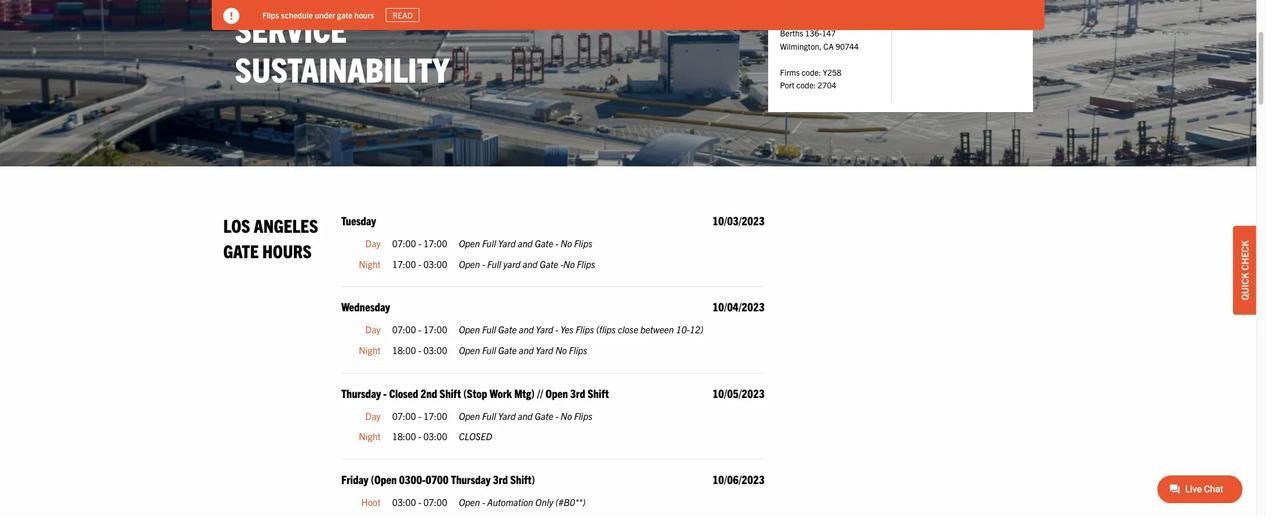 Task type: locate. For each thing, give the bounding box(es) containing it.
10/06/2023
[[713, 473, 765, 487]]

full up closed
[[482, 411, 496, 422]]

night up wednesday
[[359, 259, 381, 270]]

0 vertical spatial open full yard and gate - no flips
[[459, 238, 593, 250]]

0 vertical spatial 18:00 - 03:00
[[392, 345, 447, 357]]

1 vertical spatial night
[[359, 345, 381, 357]]

gate
[[535, 238, 554, 250], [223, 239, 259, 262], [540, 259, 558, 270], [498, 324, 517, 336], [498, 345, 517, 357], [535, 411, 554, 422]]

angeles
[[254, 214, 318, 237]]

1 night from the top
[[359, 259, 381, 270]]

2nd
[[421, 386, 437, 401]]

2 vertical spatial night
[[359, 431, 381, 443]]

friday  (open 0300-0700 thursday 3rd shift)
[[341, 473, 535, 487]]

1 vertical spatial 07:00 - 17:00
[[392, 324, 447, 336]]

1 horizontal spatial thursday
[[451, 473, 491, 487]]

2 night from the top
[[359, 345, 381, 357]]

night for thursday - closed 2nd shift (stop work mtg) // open 3rd shift
[[359, 431, 381, 443]]

friday
[[341, 473, 369, 487]]

2 open full yard and gate - no flips from the top
[[459, 411, 593, 422]]

18:00 down closed
[[392, 431, 416, 443]]

service
[[235, 7, 347, 50]]

gate
[[338, 10, 353, 20]]

10-
[[676, 324, 690, 336]]

los angeles gate hours
[[223, 214, 318, 262]]

3 07:00 - 17:00 from the top
[[392, 411, 447, 422]]

0 vertical spatial 07:00 - 17:00
[[392, 238, 447, 250]]

hours
[[262, 239, 312, 262]]

code: up 2704
[[802, 67, 821, 77]]

07:00 - 17:00
[[392, 238, 447, 250], [392, 324, 447, 336], [392, 411, 447, 422]]

18:00 for wednesday
[[392, 345, 416, 357]]

check
[[1240, 241, 1251, 271]]

service sustainability
[[235, 7, 450, 90]]

los
[[223, 214, 250, 237]]

2 vertical spatial day
[[365, 411, 381, 422]]

code:
[[802, 67, 821, 77], [797, 80, 816, 90]]

night down wednesday
[[359, 345, 381, 357]]

1 vertical spatial day
[[365, 324, 381, 336]]

(flips
[[596, 324, 616, 336]]

(#b0**)
[[556, 497, 586, 509]]

under
[[315, 10, 336, 20]]

07:00
[[392, 238, 416, 250], [392, 324, 416, 336], [392, 411, 416, 422], [424, 497, 447, 509]]

open full yard and gate - no flips down mtg)
[[459, 411, 593, 422]]

full for wednesday
[[482, 324, 496, 336]]

open - full yard and gate -no flips
[[459, 259, 596, 270]]

day
[[365, 238, 381, 250], [365, 324, 381, 336], [365, 411, 381, 422]]

full for thursday - closed 2nd shift (stop work mtg) // open 3rd shift
[[482, 411, 496, 422]]

18:00 up closed
[[392, 345, 416, 357]]

1 07:00 - 17:00 from the top
[[392, 238, 447, 250]]

0 vertical spatial night
[[359, 259, 381, 270]]

2 07:00 - 17:00 from the top
[[392, 324, 447, 336]]

hours
[[355, 10, 375, 20]]

0 vertical spatial 18:00
[[392, 345, 416, 357]]

quick check link
[[1234, 226, 1257, 315]]

read link
[[386, 8, 420, 22]]

work
[[490, 386, 512, 401]]

no
[[561, 238, 572, 250], [564, 259, 575, 270], [556, 345, 567, 357], [561, 411, 572, 422]]

thursday right 0700
[[451, 473, 491, 487]]

and for wednesday
[[519, 324, 534, 336]]

(open
[[371, 473, 397, 487]]

17:00 for thursday - closed 2nd shift (stop work mtg) // open 3rd shift
[[424, 411, 447, 422]]

wilmington,
[[780, 41, 822, 51]]

3 day from the top
[[365, 411, 381, 422]]

1 vertical spatial code:
[[797, 80, 816, 90]]

2 vertical spatial 07:00 - 17:00
[[392, 411, 447, 422]]

full
[[482, 238, 496, 250], [487, 259, 501, 270], [482, 324, 496, 336], [482, 345, 496, 357], [482, 411, 496, 422]]

full for tuesday
[[482, 238, 496, 250]]

0 vertical spatial code:
[[802, 67, 821, 77]]

18:00 - 03:00 up 0300-
[[392, 431, 447, 443]]

2 18:00 from the top
[[392, 431, 416, 443]]

thursday
[[341, 386, 381, 401], [451, 473, 491, 487]]

03:00 for thursday - closed 2nd shift (stop work mtg) // open 3rd shift
[[424, 431, 447, 443]]

-
[[418, 238, 421, 250], [556, 238, 559, 250], [418, 259, 421, 270], [482, 259, 485, 270], [561, 259, 564, 270], [418, 324, 421, 336], [556, 324, 559, 336], [418, 345, 421, 357], [383, 386, 387, 401], [418, 411, 421, 422], [556, 411, 559, 422], [418, 431, 421, 443], [418, 497, 421, 509], [482, 497, 485, 509]]

1 horizontal spatial shift
[[588, 386, 609, 401]]

open full yard and gate - no flips for tuesday
[[459, 238, 593, 250]]

yard left yes
[[536, 324, 554, 336]]

open full yard and gate - no flips up open - full yard and gate -no flips
[[459, 238, 593, 250]]

automation
[[487, 497, 533, 509]]

night
[[359, 259, 381, 270], [359, 345, 381, 357], [359, 431, 381, 443]]

03:00
[[424, 259, 447, 270], [424, 345, 447, 357], [424, 431, 447, 443], [392, 497, 416, 509]]

2 day from the top
[[365, 324, 381, 336]]

code: right port
[[797, 80, 816, 90]]

0 vertical spatial day
[[365, 238, 381, 250]]

night up the (open
[[359, 431, 381, 443]]

1 vertical spatial thursday
[[451, 473, 491, 487]]

shift
[[440, 386, 461, 401], [588, 386, 609, 401]]

read
[[393, 10, 413, 20]]

18:00
[[392, 345, 416, 357], [392, 431, 416, 443]]

(stop
[[463, 386, 487, 401]]

mtg)
[[514, 386, 535, 401]]

18:00 - 03:00 up 2nd
[[392, 345, 447, 357]]

open
[[459, 238, 480, 250], [459, 259, 480, 270], [459, 324, 480, 336], [459, 345, 480, 357], [546, 386, 568, 401], [459, 411, 480, 422], [459, 497, 480, 509]]

thursday left closed
[[341, 386, 381, 401]]

open full yard and gate - no flips
[[459, 238, 593, 250], [459, 411, 593, 422]]

3rd right "//"
[[570, 386, 585, 401]]

1 day from the top
[[365, 238, 381, 250]]

2 18:00 - 03:00 from the top
[[392, 431, 447, 443]]

and right yard
[[523, 259, 538, 270]]

and up open - full yard and gate -no flips
[[518, 238, 533, 250]]

//
[[537, 386, 543, 401]]

only
[[536, 497, 554, 509]]

yard
[[498, 238, 516, 250], [536, 324, 554, 336], [536, 345, 554, 357], [498, 411, 516, 422]]

flips
[[263, 10, 280, 20], [574, 238, 593, 250], [577, 259, 596, 270], [576, 324, 594, 336], [569, 345, 588, 357], [574, 411, 593, 422]]

136-
[[805, 28, 822, 38]]

gate inside los angeles gate hours
[[223, 239, 259, 262]]

and down mtg)
[[518, 411, 533, 422]]

gate down los
[[223, 239, 259, 262]]

17:00 for wednesday
[[424, 324, 447, 336]]

0 vertical spatial 3rd
[[570, 386, 585, 401]]

07:00 - 17:00 for thursday - closed 2nd shift (stop work mtg) // open 3rd shift
[[392, 411, 447, 422]]

1 vertical spatial open full yard and gate - no flips
[[459, 411, 593, 422]]

3rd
[[570, 386, 585, 401], [493, 473, 508, 487]]

and
[[518, 238, 533, 250], [523, 259, 538, 270], [519, 324, 534, 336], [519, 345, 534, 357], [518, 411, 533, 422]]

0 horizontal spatial 3rd
[[493, 473, 508, 487]]

1 vertical spatial 18:00
[[392, 431, 416, 443]]

wednesday
[[341, 300, 390, 314]]

yard
[[504, 259, 521, 270]]

18:00 - 03:00
[[392, 345, 447, 357], [392, 431, 447, 443]]

closed
[[389, 386, 418, 401]]

1 18:00 from the top
[[392, 345, 416, 357]]

07:00 - 17:00 for wednesday
[[392, 324, 447, 336]]

17:00
[[424, 238, 447, 250], [392, 259, 416, 270], [424, 324, 447, 336], [424, 411, 447, 422]]

1 18:00 - 03:00 from the top
[[392, 345, 447, 357]]

3rd left shift)
[[493, 473, 508, 487]]

0 vertical spatial thursday
[[341, 386, 381, 401]]

07:00 for thursday - closed 2nd shift (stop work mtg) // open 3rd shift
[[392, 411, 416, 422]]

3 night from the top
[[359, 431, 381, 443]]

gate down "//"
[[535, 411, 554, 422]]

open full yard and gate - no flips for thursday - closed 2nd shift (stop work mtg) // open 3rd shift
[[459, 411, 593, 422]]

full up open - full yard and gate -no flips
[[482, 238, 496, 250]]

1 open full yard and gate - no flips from the top
[[459, 238, 593, 250]]

0300-
[[399, 473, 426, 487]]

1 shift from the left
[[440, 386, 461, 401]]

2 shift from the left
[[588, 386, 609, 401]]

gate up open full gate and yard no flips on the left of the page
[[498, 324, 517, 336]]

berths
[[780, 28, 804, 38]]

full up open full gate and yard no flips on the left of the page
[[482, 324, 496, 336]]

quick
[[1240, 273, 1251, 301]]

1 vertical spatial 18:00 - 03:00
[[392, 431, 447, 443]]

night for wednesday
[[359, 345, 381, 357]]

and up open full gate and yard no flips on the left of the page
[[519, 324, 534, 336]]

18:00 for thursday - closed 2nd shift (stop work mtg) // open 3rd shift
[[392, 431, 416, 443]]

0 horizontal spatial shift
[[440, 386, 461, 401]]



Task type: describe. For each thing, give the bounding box(es) containing it.
gate up open - full yard and gate -no flips
[[535, 238, 554, 250]]

shift)
[[510, 473, 535, 487]]

1 vertical spatial 3rd
[[493, 473, 508, 487]]

day for tuesday
[[365, 238, 381, 250]]

18:00 - 03:00 for thursday - closed 2nd shift (stop work mtg) // open 3rd shift
[[392, 431, 447, 443]]

0700
[[426, 473, 449, 487]]

yes
[[561, 324, 574, 336]]

10/05/2023
[[713, 386, 765, 401]]

and for tuesday
[[518, 238, 533, 250]]

open full gate and yard no flips
[[459, 345, 588, 357]]

close
[[618, 324, 639, 336]]

gate up work
[[498, 345, 517, 357]]

between
[[641, 324, 674, 336]]

full left yard
[[487, 259, 501, 270]]

17:00 - 03:00
[[392, 259, 447, 270]]

firms
[[780, 67, 800, 77]]

12)
[[690, 324, 704, 336]]

ca
[[824, 41, 834, 51]]

port
[[780, 80, 795, 90]]

solid image
[[223, 8, 240, 24]]

closed
[[459, 431, 492, 443]]

open - automation only (#b0**)
[[459, 497, 586, 509]]

quick check
[[1240, 241, 1251, 301]]

tuesday
[[341, 214, 376, 228]]

yard up yard
[[498, 238, 516, 250]]

90744
[[836, 41, 859, 51]]

18:00 - 03:00 for wednesday
[[392, 345, 447, 357]]

10/04/2023
[[713, 300, 765, 314]]

0 horizontal spatial thursday
[[341, 386, 381, 401]]

17:00 for tuesday
[[424, 238, 447, 250]]

1 horizontal spatial 3rd
[[570, 386, 585, 401]]

berths 136-147 wilmington, ca 90744
[[780, 28, 859, 51]]

and for thursday - closed 2nd shift (stop work mtg) // open 3rd shift
[[518, 411, 533, 422]]

03:00 for tuesday
[[424, 259, 447, 270]]

07:00 for wednesday
[[392, 324, 416, 336]]

yard down work
[[498, 411, 516, 422]]

y258
[[823, 67, 842, 77]]

yard down open full gate and yard -  yes flips (flips close between 10-12)
[[536, 345, 554, 357]]

07:00 - 17:00 for tuesday
[[392, 238, 447, 250]]

gate right yard
[[540, 259, 558, 270]]

sustainability
[[235, 48, 450, 90]]

night for tuesday
[[359, 259, 381, 270]]

03:00 - 07:00
[[392, 497, 447, 509]]

full up work
[[482, 345, 496, 357]]

schedule
[[281, 10, 313, 20]]

day for wednesday
[[365, 324, 381, 336]]

10/03/2023
[[713, 214, 765, 228]]

07:00 for tuesday
[[392, 238, 416, 250]]

firms code:  y258 port code:  2704
[[780, 67, 842, 90]]

day for thursday - closed 2nd shift (stop work mtg) // open 3rd shift
[[365, 411, 381, 422]]

open full gate and yard -  yes flips (flips close between 10-12)
[[459, 324, 704, 336]]

hoot
[[361, 497, 381, 509]]

03:00 for wednesday
[[424, 345, 447, 357]]

thursday - closed 2nd shift (stop work mtg) // open 3rd shift
[[341, 386, 609, 401]]

flips schedule under gate hours
[[263, 10, 375, 20]]

2704
[[818, 80, 837, 90]]

147
[[822, 28, 836, 38]]

and up mtg)
[[519, 345, 534, 357]]



Task type: vqa. For each thing, say whether or not it's contained in the screenshot.
Los Angeles image related to footer containing 630 West Harry Bridges Blvd
no



